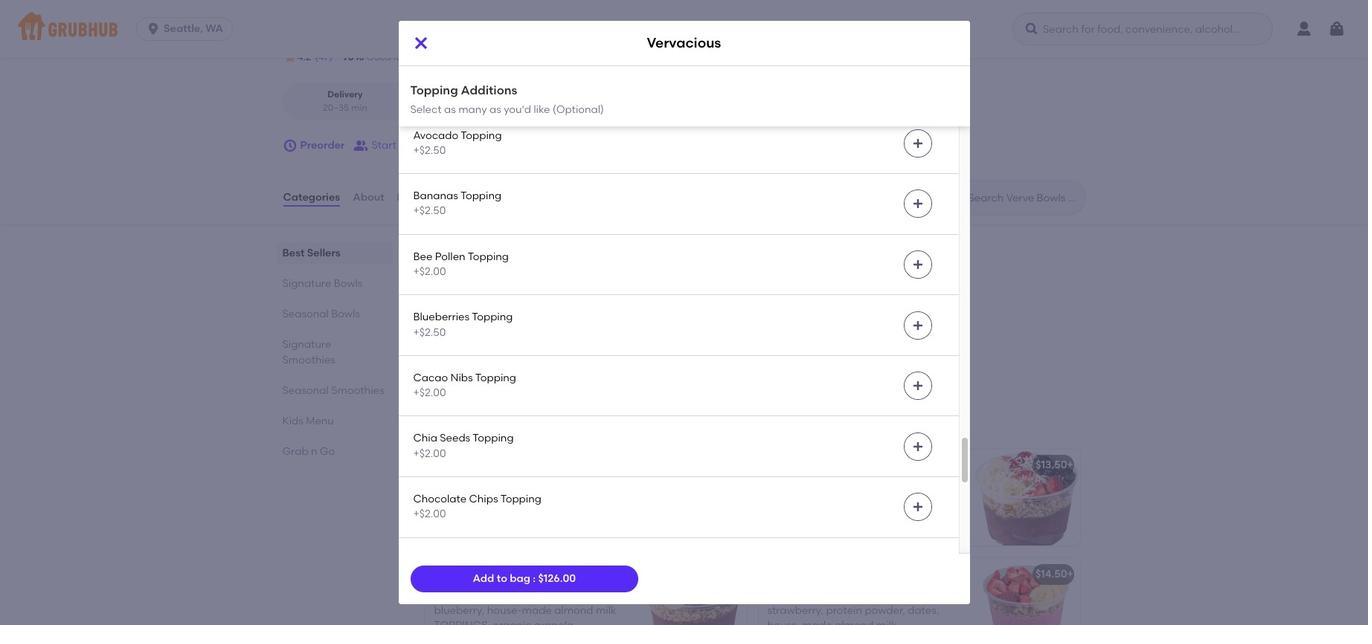 Task type: vqa. For each thing, say whether or not it's contained in the screenshot.
grape inside the gluten free; aged blue cheese, uncured bacon, organic sunny egg, avocado, mixed greens, organic grape tomato, raw red onion, buttermilk ranch (1055 cal)
no



Task type: describe. For each thing, give the bounding box(es) containing it.
sweetened
[[768, 526, 823, 538]]

bananas topping +$2.50
[[413, 190, 502, 218]]

:
[[533, 573, 536, 586]]

1 vertical spatial crushed
[[538, 529, 579, 541]]

organic inside "base: açai sorbet  toppings: organic granola, banana, strawberry, blueberry, honey, sweetened coconut"
[[768, 496, 807, 508]]

add
[[473, 573, 494, 586]]

best sellers most ordered on grubhub
[[422, 243, 552, 277]]

seasonal for seasonal smoothies
[[282, 385, 329, 397]]

715 east pine street suite k middle of pike motorworks courtyard button
[[300, 27, 623, 44]]

banana, inside the "base: dragonfruit, banana, strawberry, protein powder, dates, house-made almond mi"
[[862, 590, 904, 603]]

chocolate
[[413, 494, 467, 506]]

base: for verve bowl image
[[768, 481, 797, 493]]

$14.50
[[1036, 569, 1068, 582]]

banana, down chia seeds topping +$2.00
[[493, 484, 536, 496]]

smoothies for signature
[[282, 354, 336, 367]]

people icon image
[[354, 138, 369, 153]]

açai, for vervacious
[[464, 323, 489, 335]]

açai, for berry yum
[[466, 590, 491, 603]]

+$2.75
[[413, 84, 445, 96]]

$13.50
[[1036, 459, 1068, 472]]

suite
[[400, 29, 425, 41]]

strawberry, inside the "base: dragonfruit, banana, strawberry, protein powder, dates, house-made almond mi"
[[768, 605, 824, 618]]

seeds
[[440, 433, 471, 445]]

seasonal smoothies
[[282, 385, 384, 397]]

best sellers
[[282, 247, 341, 260]]

min inside delivery 20–35 min
[[351, 102, 367, 113]]

house- right chips
[[509, 499, 544, 511]]

+$2.00 for chocolate
[[413, 509, 446, 521]]

+$2.50 for bananas topping
[[413, 205, 446, 218]]

reviews
[[397, 191, 439, 204]]

start group order
[[372, 139, 459, 152]]

topping additions select as many as you'd like (optional)
[[410, 83, 604, 116]]

you'd
[[504, 103, 531, 116]]

0 vertical spatial vervacious image
[[637, 289, 748, 386]]

courtyard
[[571, 29, 622, 41]]

signature smoothies
[[282, 339, 336, 367]]

organic up cacao nibs topping +$2.00
[[514, 353, 553, 366]]

715
[[301, 29, 316, 41]]

chia
[[413, 433, 438, 445]]

search icon image
[[945, 189, 963, 207]]

blueberry, inside "base: açai sorbet  toppings: organic granola, banana, strawberry, blueberry, honey, sweetened coconut"
[[827, 511, 877, 523]]

1319
[[683, 29, 702, 41]]

base: for vervacious image to the top
[[433, 323, 462, 335]]

topping inside bee pollen topping +$2.00
[[468, 251, 509, 263]]

0 vertical spatial base: açai, banana, blueberry, peanut butter, house-made almond milk  toppings: organic granola, banana, strawberry, crushed almonds
[[433, 323, 614, 396]]

(206) 422-1319 button
[[633, 28, 702, 43]]

0 horizontal spatial vervacious
[[433, 302, 489, 314]]

base: açai sorbet  toppings: organic granola, banana, strawberry, blueberry, honey, sweetened coconut
[[768, 481, 915, 538]]

best for best sellers most ordered on grubhub
[[422, 243, 457, 262]]

crushed almonds topping
[[413, 554, 547, 567]]

berry yum image
[[635, 559, 747, 626]]

start group order button
[[354, 133, 459, 159]]

+$2.00 for cacao
[[413, 387, 446, 400]]

topping inside bananas topping +$2.50
[[461, 190, 502, 203]]

+$2.00 for bee
[[413, 266, 446, 278]]

topping inside almond butter topping +$2.50
[[489, 8, 530, 20]]

seller
[[464, 445, 489, 455]]

svg image for almond butter topping
[[912, 16, 924, 28]]

seattle, wa button
[[136, 17, 239, 41]]

chips
[[469, 494, 498, 506]]

svg image for avocado topping
[[912, 138, 924, 149]]

signature inside the signature smoothies
[[282, 339, 331, 351]]

svg image inside preorder button
[[282, 138, 297, 153]]

bee
[[413, 251, 433, 263]]

good
[[367, 52, 391, 63]]

avocado
[[413, 129, 459, 142]]

base: for berry yum image at the bottom
[[434, 590, 463, 603]]

toppings: up "nibs"
[[456, 353, 512, 366]]

1 vertical spatial base: açai, banana, blueberry, peanut butter, house-made almond milk  toppings: organic granola, banana, strawberry, crushed almonds
[[434, 484, 615, 557]]

mi
[[452, 102, 462, 113]]

grab n go
[[282, 446, 335, 459]]

blueberries topping +$2.50
[[413, 311, 513, 339]]

grab
[[282, 446, 309, 459]]

almond for +$2.75
[[413, 68, 453, 81]]

honey,
[[880, 511, 913, 523]]

nibs
[[451, 372, 473, 385]]

svg image inside seattle, wa button
[[146, 22, 161, 36]]

k
[[428, 29, 435, 41]]

seattle,
[[164, 22, 203, 35]]

powder,
[[865, 605, 906, 618]]

preorder button
[[282, 133, 345, 159]]

wa
[[206, 22, 223, 35]]

79
[[425, 51, 437, 63]]

base: dragonfruit, banana, strawberry, protein powder, dates, house-made almond mi
[[768, 590, 940, 626]]

10–20
[[472, 102, 496, 113]]

chocolate chips topping +$2.00
[[413, 494, 542, 521]]

about button
[[352, 171, 385, 225]]

(extra)
[[489, 68, 522, 81]]

(206) 422-1319
[[633, 29, 702, 41]]

topping inside avocado topping +$2.50
[[461, 129, 502, 142]]

toppings: down chips
[[457, 514, 513, 526]]

granola, inside "base: açai sorbet  toppings: organic granola, banana, strawberry, blueberry, honey, sweetened coconut"
[[809, 496, 851, 508]]

0 vertical spatial almonds
[[433, 383, 477, 396]]

cacao nibs topping +$2.00
[[413, 372, 516, 400]]

street
[[367, 29, 398, 41]]

like
[[534, 103, 550, 116]]

strawberry, inside base: açai, banana, strawberry, blueberry, house-made almond milk toppings: organic granol
[[539, 590, 595, 603]]

toppings: inside base: açai, banana, strawberry, blueberry, house-made almond milk toppings: organic granol
[[434, 620, 490, 626]]

additions
[[461, 83, 518, 98]]

about
[[353, 191, 384, 204]]

banana, down blueberries topping +$2.50
[[433, 368, 476, 381]]

0.5
[[436, 102, 449, 113]]

(206)
[[633, 29, 659, 41]]

1 vertical spatial açai,
[[466, 484, 491, 496]]

2 vertical spatial granola,
[[557, 514, 600, 526]]

n
[[311, 446, 317, 459]]

Search Verve Bowls - Capitol Hill search field
[[967, 191, 1081, 205]]

order
[[432, 139, 459, 152]]

dragonfruit,
[[799, 590, 859, 603]]

organic inside base: açai, banana, strawberry, blueberry, house-made almond milk toppings: organic granol
[[493, 620, 532, 626]]

blueberries
[[413, 311, 470, 324]]

+$2.50 for blueberries topping
[[413, 326, 446, 339]]

organic up :
[[516, 514, 555, 526]]

of
[[474, 29, 484, 41]]

select
[[410, 103, 442, 116]]

strawberry, right "nibs"
[[478, 368, 534, 381]]

verve bowl image
[[969, 450, 1080, 547]]

categories button
[[282, 171, 341, 225]]

crushed
[[413, 554, 456, 567]]



Task type: locate. For each thing, give the bounding box(es) containing it.
422-
[[661, 29, 683, 41]]

signature
[[282, 278, 331, 290], [282, 339, 331, 351], [422, 415, 499, 433]]

signature down best sellers
[[282, 278, 331, 290]]

butter inside almond butter topping +$2.50
[[456, 8, 487, 20]]

1 butter from the top
[[456, 8, 487, 20]]

kids menu
[[282, 415, 334, 428]]

best left seller
[[443, 445, 462, 455]]

+$2.50 down avocado at the top of page
[[413, 144, 446, 157]]

coconut
[[825, 526, 868, 538]]

milk
[[433, 353, 453, 366], [434, 514, 455, 526], [596, 605, 617, 618]]

signature down seasonal bowls
[[282, 339, 331, 351]]

bowls up seasonal bowls
[[334, 278, 363, 290]]

peanut down best seller
[[434, 499, 471, 511]]

+$2.50 inside bananas topping +$2.50
[[413, 205, 446, 218]]

bananas
[[413, 190, 458, 203]]

almonds up seeds
[[433, 383, 477, 396]]

option group containing delivery 20–35 min
[[282, 83, 538, 121]]

milk inside base: açai, banana, strawberry, blueberry, house-made almond milk toppings: organic granol
[[596, 605, 617, 618]]

3 +$2.00 from the top
[[413, 448, 446, 461]]

pollen
[[435, 251, 466, 263]]

almond inside the "base: dragonfruit, banana, strawberry, protein powder, dates, house-made almond mi"
[[835, 620, 874, 626]]

peanut down blueberries
[[433, 338, 469, 351]]

best
[[422, 243, 457, 262], [282, 247, 305, 260], [443, 445, 462, 455]]

base: açai, banana, strawberry, blueberry, house-made almond milk toppings: organic granol
[[434, 590, 617, 626]]

house- inside the "base: dragonfruit, banana, strawberry, protein powder, dates, house-made almond mi"
[[768, 620, 803, 626]]

2 +$2.00 from the top
[[413, 387, 446, 400]]

0 vertical spatial signature
[[282, 278, 331, 290]]

smoothies
[[282, 354, 336, 367], [331, 385, 384, 397]]

0 vertical spatial smoothies
[[282, 354, 336, 367]]

1 almond from the top
[[413, 8, 453, 20]]

beast mode image
[[969, 559, 1080, 626]]

1 vertical spatial smoothies
[[331, 385, 384, 397]]

svg image
[[912, 16, 924, 28], [1329, 20, 1346, 38], [1025, 22, 1040, 36], [912, 138, 924, 149], [912, 259, 924, 271]]

chia seeds topping +$2.00
[[413, 433, 514, 461]]

categories
[[283, 191, 340, 204]]

grubhub
[[507, 264, 552, 277]]

topping right seeds
[[473, 433, 514, 445]]

main navigation navigation
[[0, 0, 1369, 58]]

almond butter (extra) topping +$2.75
[[413, 68, 566, 96]]

0 vertical spatial seasonal
[[282, 308, 329, 321]]

made inside the "base: dragonfruit, banana, strawberry, protein powder, dates, house-made almond mi"
[[803, 620, 833, 626]]

ordered
[[449, 264, 489, 277]]

sellers for best sellers most ordered on grubhub
[[461, 243, 512, 262]]

açai,
[[464, 323, 489, 335], [466, 484, 491, 496], [466, 590, 491, 603]]

berry
[[434, 569, 461, 582]]

4 +$2.00 from the top
[[413, 509, 446, 521]]

0 vertical spatial açai,
[[464, 323, 489, 335]]

0 vertical spatial butter,
[[472, 338, 505, 351]]

topping right "nibs"
[[475, 372, 516, 385]]

1 as from the left
[[444, 103, 456, 116]]

toppings:
[[456, 353, 512, 366], [859, 481, 915, 493], [457, 514, 513, 526], [434, 620, 490, 626]]

+$2.00 down chia
[[413, 448, 446, 461]]

base: down berry
[[434, 590, 463, 603]]

house- down to
[[487, 605, 522, 618]]

sellers up on
[[461, 243, 512, 262]]

sellers for best sellers
[[307, 247, 341, 260]]

pike
[[486, 29, 507, 41]]

topping up add to bag : $126.00
[[506, 554, 547, 567]]

+ for $13.50 +
[[1068, 459, 1074, 472]]

+$2.00
[[413, 266, 446, 278], [413, 387, 446, 400], [413, 448, 446, 461], [413, 509, 446, 521]]

house- down dragonfruit,
[[768, 620, 803, 626]]

banana, up honey,
[[854, 496, 897, 508]]

topping up pike
[[489, 8, 530, 20]]

almond inside base: açai, banana, strawberry, blueberry, house-made almond milk toppings: organic granol
[[555, 605, 594, 618]]

0 vertical spatial granola,
[[556, 353, 598, 366]]

+$2.00 inside bee pollen topping +$2.00
[[413, 266, 446, 278]]

start
[[372, 139, 396, 152]]

base: up "nibs"
[[433, 323, 462, 335]]

+$2.00 for chia
[[413, 448, 446, 461]]

almond inside almond butter (extra) topping +$2.75
[[413, 68, 453, 81]]

1 min from the left
[[351, 102, 367, 113]]

signature bowls up seasonal bowls
[[282, 278, 363, 290]]

topping right bananas
[[461, 190, 502, 203]]

1 +$2.50 from the top
[[413, 23, 446, 35]]

butter up of
[[456, 8, 487, 20]]

1 vertical spatial signature bowls
[[422, 415, 549, 433]]

pickup 0.5 mi • 10–20 min
[[436, 90, 514, 113]]

0 vertical spatial milk
[[433, 353, 453, 366]]

2 +$2.50 from the top
[[413, 144, 446, 157]]

almond butter topping +$2.50
[[413, 8, 530, 35]]

add to bag : $126.00
[[473, 573, 576, 586]]

seasonal bowls
[[282, 308, 360, 321]]

cacao
[[413, 372, 448, 385]]

$14.50 +
[[1036, 569, 1074, 582]]

strawberry, up almonds
[[480, 529, 536, 541]]

1 horizontal spatial signature bowls
[[422, 415, 549, 433]]

butter,
[[472, 338, 505, 351], [473, 499, 506, 511]]

açai
[[799, 481, 822, 493]]

+$2.00 inside chia seeds topping +$2.00
[[413, 448, 446, 461]]

delivery 20–35 min
[[323, 90, 367, 113]]

peanut
[[433, 338, 469, 351], [434, 499, 471, 511]]

+$2.50 down bananas
[[413, 205, 446, 218]]

topping inside cacao nibs topping +$2.00
[[475, 372, 516, 385]]

2 vertical spatial açai,
[[466, 590, 491, 603]]

svg image for bee pollen topping
[[912, 259, 924, 271]]

1 vertical spatial signature
[[282, 339, 331, 351]]

many
[[459, 103, 487, 116]]

made inside base: açai, banana, strawberry, blueberry, house-made almond milk toppings: organic granol
[[522, 605, 552, 618]]

açai, down add
[[466, 590, 491, 603]]

2 vertical spatial signature
[[422, 415, 499, 433]]

motorworks
[[509, 29, 568, 41]]

açai, inside base: açai, banana, strawberry, blueberry, house-made almond milk toppings: organic granol
[[466, 590, 491, 603]]

base: left dragonfruit,
[[768, 590, 797, 603]]

0 vertical spatial crushed
[[537, 368, 578, 381]]

+$2.00 inside cacao nibs topping +$2.00
[[413, 387, 446, 400]]

0 vertical spatial butter
[[456, 8, 487, 20]]

dates,
[[908, 605, 940, 618]]

signature bowls up seller
[[422, 415, 549, 433]]

0 vertical spatial peanut
[[433, 338, 469, 351]]

as down additions
[[490, 103, 502, 116]]

pine
[[343, 29, 365, 41]]

0 vertical spatial +
[[1068, 459, 1074, 472]]

seasonal up 'kids menu'
[[282, 385, 329, 397]]

bowls up the signature smoothies
[[331, 308, 360, 321]]

strawberry, down $126.00
[[539, 590, 595, 603]]

almond up k
[[413, 8, 453, 20]]

0 horizontal spatial sellers
[[307, 247, 341, 260]]

butter for (extra)
[[456, 68, 487, 81]]

(47)
[[315, 51, 333, 63]]

almond inside almond butter topping +$2.50
[[413, 8, 453, 20]]

seasonal for seasonal bowls
[[282, 308, 329, 321]]

1 +$2.00 from the top
[[413, 266, 446, 278]]

vervacious image
[[637, 289, 748, 386], [635, 450, 747, 547]]

1 vertical spatial almonds
[[434, 544, 478, 557]]

min inside pickup 0.5 mi • 10–20 min
[[498, 102, 514, 113]]

4 +$2.50 from the top
[[413, 326, 446, 339]]

preorder
[[300, 139, 345, 152]]

topping inside topping additions select as many as you'd like (optional)
[[410, 83, 458, 98]]

option group
[[282, 83, 538, 121]]

2 min from the left
[[498, 102, 514, 113]]

good food
[[367, 52, 413, 63]]

east
[[319, 29, 341, 41]]

house-
[[507, 338, 542, 351], [509, 499, 544, 511], [487, 605, 522, 618], [768, 620, 803, 626]]

0 horizontal spatial as
[[444, 103, 456, 116]]

1 vertical spatial bowls
[[331, 308, 360, 321]]

almond up "+$2.75"
[[413, 68, 453, 81]]

2 almond from the top
[[413, 68, 453, 81]]

banana, down on
[[492, 323, 535, 335]]

+$2.50 for avocado topping
[[413, 144, 446, 157]]

protein
[[827, 605, 863, 618]]

topping down on
[[472, 311, 513, 324]]

most
[[422, 264, 447, 277]]

1 vertical spatial butter
[[456, 68, 487, 81]]

1 horizontal spatial min
[[498, 102, 514, 113]]

strawberry, down dragonfruit,
[[768, 605, 824, 618]]

0 horizontal spatial min
[[351, 102, 367, 113]]

2 vertical spatial bowls
[[502, 415, 549, 433]]

2 as from the left
[[490, 103, 502, 116]]

+$2.00 inside chocolate chips topping +$2.00
[[413, 509, 446, 521]]

base: inside the "base: dragonfruit, banana, strawberry, protein powder, dates, house-made almond mi"
[[768, 590, 797, 603]]

base: inside "base: açai sorbet  toppings: organic granola, banana, strawberry, blueberry, honey, sweetened coconut"
[[768, 481, 797, 493]]

1 vertical spatial milk
[[434, 514, 455, 526]]

topping
[[489, 8, 530, 20], [525, 68, 566, 81], [410, 83, 458, 98], [461, 129, 502, 142], [461, 190, 502, 203], [468, 251, 509, 263], [472, 311, 513, 324], [475, 372, 516, 385], [473, 433, 514, 445], [501, 494, 542, 506], [506, 554, 547, 567]]

butter up pickup
[[456, 68, 487, 81]]

•
[[465, 102, 469, 113]]

menu
[[306, 415, 334, 428]]

butter inside almond butter (extra) topping +$2.75
[[456, 68, 487, 81]]

banana, up powder,
[[862, 590, 904, 603]]

1 horizontal spatial as
[[490, 103, 502, 116]]

topping inside chia seeds topping +$2.00
[[473, 433, 514, 445]]

smoothies for seasonal
[[331, 385, 384, 397]]

+ for $14.50 +
[[1068, 569, 1074, 582]]

butter
[[456, 8, 487, 20], [456, 68, 487, 81]]

organic
[[514, 353, 553, 366], [768, 496, 807, 508], [516, 514, 555, 526], [493, 620, 532, 626]]

0 horizontal spatial signature bowls
[[282, 278, 363, 290]]

bag
[[510, 573, 531, 586]]

smoothies up seasonal smoothies on the bottom of the page
[[282, 354, 336, 367]]

signature up best seller
[[422, 415, 499, 433]]

best seller
[[443, 445, 489, 455]]

berry yum
[[434, 569, 486, 582]]

sellers inside "best sellers most ordered on grubhub"
[[461, 243, 512, 262]]

2 vertical spatial milk
[[596, 605, 617, 618]]

seattle, wa
[[164, 22, 223, 35]]

$13.50 +
[[1036, 459, 1074, 472]]

sellers down 'categories' button
[[307, 247, 341, 260]]

banana, up the crushed
[[434, 529, 477, 541]]

1 horizontal spatial sellers
[[461, 243, 512, 262]]

1 horizontal spatial vervacious
[[647, 35, 722, 52]]

1 vertical spatial +
[[1068, 569, 1074, 582]]

+$2.00 down the bee
[[413, 266, 446, 278]]

base: açai, banana, blueberry, peanut butter, house-made almond milk  toppings: organic granola, banana, strawberry, crushed almonds
[[433, 323, 614, 396], [434, 484, 615, 557]]

+$2.50 up "79"
[[413, 23, 446, 35]]

star icon image
[[282, 50, 297, 65]]

butter for topping
[[456, 8, 487, 20]]

almonds up berry yum
[[434, 544, 478, 557]]

as left •
[[444, 103, 456, 116]]

best down 'categories' button
[[282, 247, 305, 260]]

+$2.50 inside blueberries topping +$2.50
[[413, 326, 446, 339]]

topping up 0.5
[[410, 83, 458, 98]]

2 butter from the top
[[456, 68, 487, 81]]

topping up the 'like'
[[525, 68, 566, 81]]

0 vertical spatial almond
[[413, 8, 453, 20]]

bowls
[[334, 278, 363, 290], [331, 308, 360, 321], [502, 415, 549, 433]]

2 + from the top
[[1068, 569, 1074, 582]]

strawberry,
[[478, 368, 534, 381], [768, 511, 824, 523], [480, 529, 536, 541], [539, 590, 595, 603], [768, 605, 824, 618]]

crushed
[[537, 368, 578, 381], [538, 529, 579, 541]]

+$2.00 down the cacao
[[413, 387, 446, 400]]

$126.00
[[538, 573, 576, 586]]

toppings: down berry yum
[[434, 620, 490, 626]]

(optional)
[[553, 103, 604, 116]]

topping up on
[[468, 251, 509, 263]]

1 vertical spatial vervacious image
[[635, 450, 747, 547]]

+$2.50 inside almond butter topping +$2.50
[[413, 23, 446, 35]]

topping inside almond butter (extra) topping +$2.75
[[525, 68, 566, 81]]

1 vertical spatial granola,
[[809, 496, 851, 508]]

banana, inside base: açai, banana, strawberry, blueberry, house-made almond milk toppings: organic granol
[[493, 590, 536, 603]]

min right "10–20"
[[498, 102, 514, 113]]

2 seasonal from the top
[[282, 385, 329, 397]]

1 + from the top
[[1068, 459, 1074, 472]]

1 vertical spatial seasonal
[[282, 385, 329, 397]]

toppings: up honey,
[[859, 481, 915, 493]]

3 +$2.50 from the top
[[413, 205, 446, 218]]

0 vertical spatial vervacious
[[647, 35, 722, 52]]

best inside "best sellers most ordered on grubhub"
[[422, 243, 457, 262]]

base: inside base: açai, banana, strawberry, blueberry, house-made almond milk toppings: organic granol
[[434, 590, 463, 603]]

1 vertical spatial almond
[[413, 68, 453, 81]]

sorbet
[[824, 481, 856, 493]]

1 seasonal from the top
[[282, 308, 329, 321]]

topping right chips
[[501, 494, 542, 506]]

best for best sellers
[[282, 247, 305, 260]]

group
[[399, 139, 429, 152]]

715 east pine street suite k middle of pike motorworks courtyard
[[301, 29, 622, 41]]

seasonal up the signature smoothies
[[282, 308, 329, 321]]

açai, up "nibs"
[[464, 323, 489, 335]]

organic down açai on the bottom of the page
[[768, 496, 807, 508]]

banana, inside "base: açai sorbet  toppings: organic granola, banana, strawberry, blueberry, honey, sweetened coconut"
[[854, 496, 897, 508]]

best for best seller
[[443, 445, 462, 455]]

organic down bag
[[493, 620, 532, 626]]

min down "delivery"
[[351, 102, 367, 113]]

4.2
[[297, 51, 312, 63]]

strawberry, inside "base: açai sorbet  toppings: organic granola, banana, strawberry, blueberry, honey, sweetened coconut"
[[768, 511, 824, 523]]

svg image
[[146, 22, 161, 36], [412, 34, 430, 52], [282, 138, 297, 153], [912, 198, 924, 210], [912, 320, 924, 332], [912, 380, 924, 392], [912, 441, 924, 453], [912, 502, 924, 514]]

almonds
[[433, 383, 477, 396], [434, 544, 478, 557]]

0 vertical spatial bowls
[[334, 278, 363, 290]]

to
[[497, 573, 508, 586]]

vervacious
[[647, 35, 722, 52], [433, 302, 489, 314]]

1 vertical spatial butter,
[[473, 499, 506, 511]]

house- up cacao nibs topping +$2.00
[[507, 338, 542, 351]]

yum
[[463, 569, 486, 582]]

topping inside chocolate chips topping +$2.00
[[501, 494, 542, 506]]

strawberry, up sweetened
[[768, 511, 824, 523]]

0 vertical spatial signature bowls
[[282, 278, 363, 290]]

best up most
[[422, 243, 457, 262]]

1 vertical spatial peanut
[[434, 499, 471, 511]]

topping inside blueberries topping +$2.50
[[472, 311, 513, 324]]

base:
[[433, 323, 462, 335], [768, 481, 797, 493], [434, 484, 463, 496], [434, 590, 463, 603], [768, 590, 797, 603]]

1 vertical spatial vervacious
[[433, 302, 489, 314]]

bowls down cacao nibs topping +$2.00
[[502, 415, 549, 433]]

butter, up "nibs"
[[472, 338, 505, 351]]

açai, down seller
[[466, 484, 491, 496]]

+$2.00 down chocolate
[[413, 509, 446, 521]]

house- inside base: açai, banana, strawberry, blueberry, house-made almond milk toppings: organic granol
[[487, 605, 522, 618]]

topping down many
[[461, 129, 502, 142]]

banana, down bag
[[493, 590, 536, 603]]

kids
[[282, 415, 304, 428]]

butter, right chocolate
[[473, 499, 506, 511]]

toppings: inside "base: açai sorbet  toppings: organic granola, banana, strawberry, blueberry, honey, sweetened coconut"
[[859, 481, 915, 493]]

almond for +$2.50
[[413, 8, 453, 20]]

base: left chips
[[434, 484, 463, 496]]

base: left açai on the bottom of the page
[[768, 481, 797, 493]]

seasonal
[[282, 308, 329, 321], [282, 385, 329, 397]]

+$2.50
[[413, 23, 446, 35], [413, 144, 446, 157], [413, 205, 446, 218], [413, 326, 446, 339]]

+$2.50 inside avocado topping +$2.50
[[413, 144, 446, 157]]

+$2.50 down blueberries
[[413, 326, 446, 339]]

bee pollen topping +$2.00
[[413, 251, 509, 278]]

blueberry, inside base: açai, banana, strawberry, blueberry, house-made almond milk toppings: organic granol
[[434, 605, 485, 618]]

food
[[393, 52, 413, 63]]

smoothies up menu
[[331, 385, 384, 397]]



